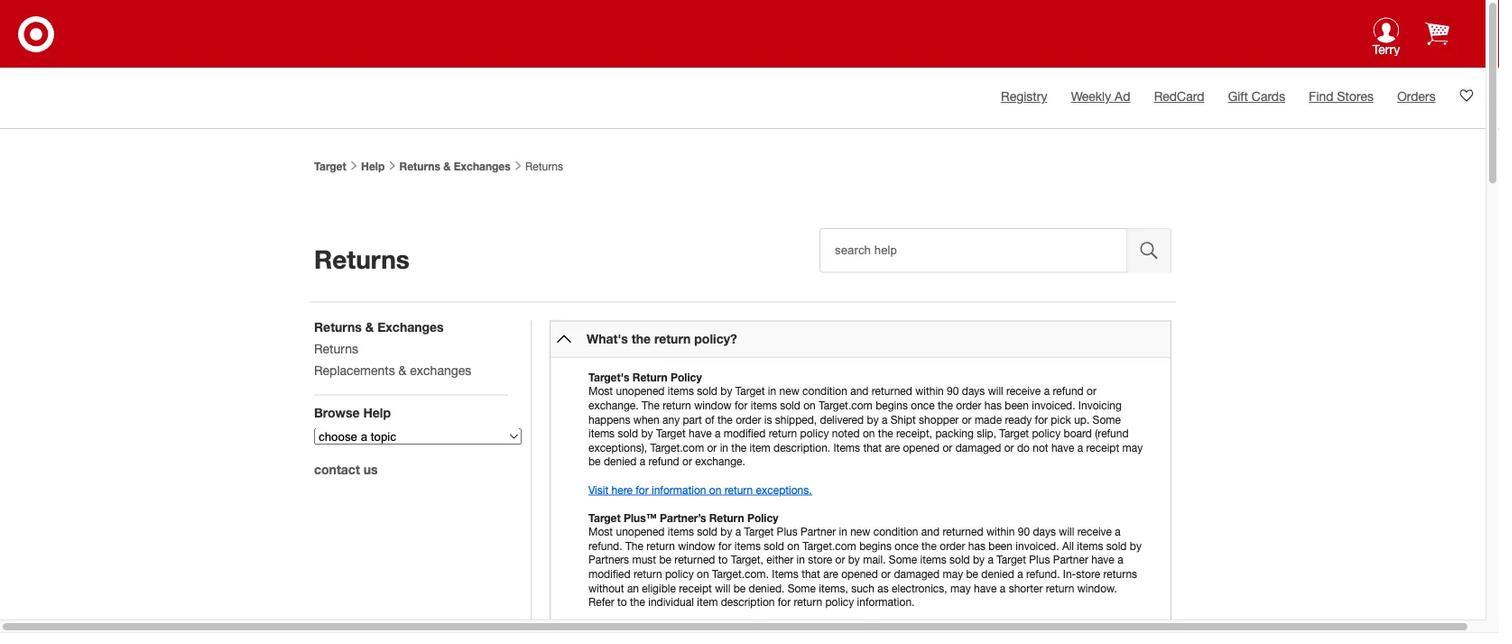 Task type: describe. For each thing, give the bounding box(es) containing it.
1 vertical spatial some
[[889, 554, 918, 567]]

return down shipped,
[[769, 427, 798, 440]]

have down board
[[1052, 442, 1075, 454]]

what's the return policy? tab
[[550, 321, 1172, 357]]

terry
[[1373, 42, 1401, 57]]

returns
[[1104, 568, 1138, 581]]

weekly ad
[[1071, 89, 1131, 104]]

2 vertical spatial will
[[715, 582, 731, 595]]

for left pick
[[1035, 413, 1048, 426]]

or down packing at bottom
[[943, 442, 953, 454]]

been inside 'target plus™ partner's return policy most unopened items sold by a target plus partner in new condition and returned within 90 days will receive a refund. the return window for items sold on target.com begins once the order has been invoiced. all items sold by partners must be returned to target, either in store or by mail. some items sold by a target plus partner have a modified return policy on target.com. items that are opened or damaged may be denied a refund. in-store returns without an eligible receipt will be denied. some items, such as electronics, may have a shorter return window. refer to the individual item description for return policy information.'
[[989, 540, 1013, 553]]

return inside 'target plus™ partner's return policy most unopened items sold by a target plus partner in new condition and returned within 90 days will receive a refund. the return window for items sold on target.com begins once the order has been invoiced. all items sold by partners must be returned to target, either in store or by mail. some items sold by a target plus partner have a modified return policy on target.com. items that are opened or damaged may be denied a refund. in-store returns without an eligible receipt will be denied. some items, such as electronics, may have a shorter return window. refer to the individual item description for return policy information.'
[[709, 512, 745, 525]]

shipped,
[[775, 413, 817, 426]]

policy down items,
[[826, 596, 854, 609]]

any
[[663, 413, 680, 426]]

the inside 'target plus™ partner's return policy most unopened items sold by a target plus partner in new condition and returned within 90 days will receive a refund. the return window for items sold on target.com begins once the order has been invoiced. all items sold by partners must be returned to target, either in store or by mail. some items sold by a target plus partner have a modified return policy on target.com. items that are opened or damaged may be denied a refund. in-store returns without an eligible receipt will be denied. some items, such as electronics, may have a shorter return window. refer to the individual item description for return policy information.'
[[626, 540, 644, 553]]

in up items,
[[839, 526, 848, 539]]

receipt inside target's return policy most unopened items sold by target in new condition and returned within 90 days will receive a refund or exchange. the return window for items sold on target.com begins once the order has been invoiced. invoicing happens when any part of the order is shipped, delivered by a shipt shopper or made ready for pick up. some items sold by target have a modified return policy noted on the receipt, packing slip, target policy board (refund exceptions), target.com or in the item description. items that are opened or damaged or do not have a receipt may be denied a refund or exchange.
[[1087, 442, 1120, 454]]

or up 'as' at the right bottom
[[881, 568, 891, 581]]

in right the either
[[797, 554, 805, 567]]

are inside target's return policy most unopened items sold by target in new condition and returned within 90 days will receive a refund or exchange. the return window for items sold on target.com begins once the order has been invoiced. invoicing happens when any part of the order is shipped, delivered by a shipt shopper or made ready for pick up. some items sold by target have a modified return policy noted on the receipt, packing slip, target policy board (refund exceptions), target.com or in the item description. items that are opened or damaged or do not have a receipt may be denied a refund or exchange.
[[885, 442, 900, 454]]

the up visit here for information on return exceptions. link
[[732, 442, 747, 454]]

target up target,
[[744, 526, 774, 539]]

items up target,
[[735, 540, 761, 553]]

electronics,
[[892, 582, 948, 595]]

within inside 'target plus™ partner's return policy most unopened items sold by a target plus partner in new condition and returned within 90 days will receive a refund. the return window for items sold on target.com begins once the order has been invoiced. all items sold by partners must be returned to target, either in store or by mail. some items sold by a target plus partner have a modified return policy on target.com. items that are opened or damaged may be denied a refund. in-store returns without an eligible receipt will be denied. some items, such as electronics, may have a shorter return window. refer to the individual item description for return policy information.'
[[987, 526, 1015, 539]]

without
[[589, 582, 624, 595]]

in up is
[[768, 385, 777, 398]]

partner's
[[660, 512, 706, 525]]

eligible
[[642, 582, 676, 595]]

policy up eligible
[[665, 568, 694, 581]]

of
[[705, 413, 715, 426]]

or up items,
[[836, 554, 846, 567]]

1 horizontal spatial store
[[1077, 568, 1101, 581]]

navigation containing returns & exchanges
[[314, 320, 522, 634]]

1 vertical spatial exchange.
[[696, 456, 746, 468]]

items,
[[819, 582, 849, 595]]

policy up not
[[1032, 427, 1061, 440]]

invoicing
[[1079, 399, 1122, 412]]

item inside target's return policy most unopened items sold by target in new condition and returned within 90 days will receive a refund or exchange. the return window for items sold on target.com begins once the order has been invoiced. invoicing happens when any part of the order is shipped, delivered by a shipt shopper or made ready for pick up. some items sold by target have a modified return policy noted on the receipt, packing slip, target policy board (refund exceptions), target.com or in the item description. items that are opened or damaged or do not have a receipt may be denied a refund or exchange.
[[750, 442, 771, 454]]

gift cards
[[1229, 89, 1286, 104]]

receipt,
[[897, 427, 933, 440]]

most inside target's return policy most unopened items sold by target in new condition and returned within 90 days will receive a refund or exchange. the return window for items sold on target.com begins once the order has been invoiced. invoicing happens when any part of the order is shipped, delivered by a shipt shopper or made ready for pick up. some items sold by target have a modified return policy noted on the receipt, packing slip, target policy board (refund exceptions), target.com or in the item description. items that are opened or damaged or do not have a receipt may be denied a refund or exchange.
[[589, 385, 613, 398]]

or up invoicing
[[1087, 385, 1097, 398]]

modified inside target's return policy most unopened items sold by target in new condition and returned within 90 days will receive a refund or exchange. the return window for items sold on target.com begins once the order has been invoiced. invoicing happens when any part of the order is shipped, delivered by a shipt shopper or made ready for pick up. some items sold by target have a modified return policy noted on the receipt, packing slip, target policy board (refund exceptions), target.com or in the item description. items that are opened or damaged or do not have a receipt may be denied a refund or exchange.
[[724, 427, 766, 440]]

visit here for information on return exceptions. link
[[589, 484, 812, 496]]

on right information in the bottom of the page
[[710, 484, 722, 496]]

1 vertical spatial may
[[943, 568, 964, 581]]

opened inside target's return policy most unopened items sold by target in new condition and returned within 90 days will receive a refund or exchange. the return window for items sold on target.com begins once the order has been invoiced. invoicing happens when any part of the order is shipped, delivered by a shipt shopper or made ready for pick up. some items sold by target have a modified return policy noted on the receipt, packing slip, target policy board (refund exceptions), target.com or in the item description. items that are opened or damaged or do not have a receipt may be denied a refund or exchange.
[[903, 442, 940, 454]]

target.com home image
[[18, 16, 54, 52]]

policy?
[[695, 332, 737, 347]]

part
[[683, 413, 702, 426]]

the up shopper
[[938, 399, 953, 412]]

target up is
[[736, 385, 765, 398]]

sold up the either
[[764, 540, 785, 553]]

0 vertical spatial to
[[719, 554, 728, 567]]

once inside 'target plus™ partner's return policy most unopened items sold by a target plus partner in new condition and returned within 90 days will receive a refund. the return window for items sold on target.com begins once the order has been invoiced. all items sold by partners must be returned to target, either in store or by mail. some items sold by a target plus partner have a modified return policy on target.com. items that are opened or damaged may be denied a refund. in-store returns without an eligible receipt will be denied. some items, such as electronics, may have a shorter return window. refer to the individual item description for return policy information.'
[[895, 540, 919, 553]]

sold down partner's
[[697, 526, 718, 539]]

return down items,
[[794, 596, 823, 609]]

1 horizontal spatial &
[[399, 363, 407, 378]]

information
[[652, 484, 707, 496]]

exchanges for returns & exchanges
[[454, 160, 511, 173]]

90 inside 'target plus™ partner's return policy most unopened items sold by a target plus partner in new condition and returned within 90 days will receive a refund. the return window for items sold on target.com begins once the order has been invoiced. all items sold by partners must be returned to target, either in store or by mail. some items sold by a target plus partner have a modified return policy on target.com. items that are opened or damaged may be denied a refund. in-store returns without an eligible receipt will be denied. some items, such as electronics, may have a shorter return window. refer to the individual item description for return policy information.'
[[1018, 526, 1030, 539]]

returns & exchanges link
[[400, 160, 511, 173]]

window.
[[1078, 582, 1118, 595]]

plus™
[[624, 512, 657, 525]]

return up must
[[647, 540, 675, 553]]

on left target.com.
[[697, 568, 709, 581]]

shipt
[[891, 413, 916, 426]]

1 vertical spatial plus
[[1030, 554, 1051, 567]]

target left help link at left top
[[314, 160, 346, 173]]

window inside 'target plus™ partner's return policy most unopened items sold by a target plus partner in new condition and returned within 90 days will receive a refund. the return window for items sold on target.com begins once the order has been invoiced. all items sold by partners must be returned to target, either in store or by mail. some items sold by a target plus partner have a modified return policy on target.com. items that are opened or damaged may be denied a refund. in-store returns without an eligible receipt will be denied. some items, such as electronics, may have a shorter return window. refer to the individual item description for return policy information.'
[[678, 540, 716, 553]]

2 horizontal spatial will
[[1059, 526, 1075, 539]]

must
[[632, 554, 657, 567]]

contact us link
[[314, 462, 378, 477]]

in-
[[1064, 568, 1077, 581]]

when
[[634, 413, 660, 426]]

invoiced. inside target's return policy most unopened items sold by target in new condition and returned within 90 days will receive a refund or exchange. the return window for items sold on target.com begins once the order has been invoiced. invoicing happens when any part of the order is shipped, delivered by a shipt shopper or made ready for pick up. some items sold by target have a modified return policy noted on the receipt, packing slip, target policy board (refund exceptions), target.com or in the item description. items that are opened or damaged or do not have a receipt may be denied a refund or exchange.
[[1032, 399, 1076, 412]]

1 vertical spatial partner
[[1054, 554, 1089, 567]]

target's return policy most unopened items sold by target in new condition and returned within 90 days will receive a refund or exchange. the return window for items sold on target.com begins once the order has been invoiced. invoicing happens when any part of the order is shipped, delivered by a shipt shopper or made ready for pick up. some items sold by target have a modified return policy noted on the receipt, packing slip, target policy board (refund exceptions), target.com or in the item description. items that are opened or damaged or do not have a receipt may be denied a refund or exchange.
[[589, 371, 1143, 468]]

receive inside target's return policy most unopened items sold by target in new condition and returned within 90 days will receive a refund or exchange. the return window for items sold on target.com begins once the order has been invoiced. invoicing happens when any part of the order is shipped, delivered by a shipt shopper or made ready for pick up. some items sold by target have a modified return policy noted on the receipt, packing slip, target policy board (refund exceptions), target.com or in the item description. items that are opened or damaged or do not have a receipt may be denied a refund or exchange.
[[1007, 385, 1041, 398]]

weekly ad link
[[1071, 89, 1131, 104]]

damaged inside target's return policy most unopened items sold by target in new condition and returned within 90 days will receive a refund or exchange. the return window for items sold on target.com begins once the order has been invoiced. invoicing happens when any part of the order is shipped, delivered by a shipt shopper or made ready for pick up. some items sold by target have a modified return policy noted on the receipt, packing slip, target policy board (refund exceptions), target.com or in the item description. items that are opened or damaged or do not have a receipt may be denied a refund or exchange.
[[956, 442, 1002, 454]]

browse
[[314, 405, 360, 420]]

sold up 'exceptions),'
[[618, 427, 639, 440]]

individual
[[649, 596, 694, 609]]

return inside tab
[[655, 332, 691, 347]]

sold up shipped,
[[780, 399, 801, 412]]

or down of
[[707, 442, 717, 454]]

return down in-
[[1046, 582, 1075, 595]]

sold up of
[[697, 385, 718, 398]]

items up 'any'
[[668, 385, 694, 398]]

0 horizontal spatial returned
[[675, 554, 716, 567]]

information.
[[857, 596, 915, 609]]

gift
[[1229, 89, 1249, 104]]

returns & exchanges returns replacements & exchanges
[[314, 320, 472, 378]]

partners
[[589, 554, 629, 567]]

have up 'returns'
[[1092, 554, 1115, 567]]

items up electronics,
[[921, 554, 947, 567]]

0 horizontal spatial to
[[618, 596, 627, 609]]

1 vertical spatial order
[[736, 413, 762, 426]]

cards
[[1252, 89, 1286, 104]]

return down must
[[634, 568, 662, 581]]

0 horizontal spatial refund.
[[589, 540, 623, 553]]

visit here for information on return exceptions.
[[589, 484, 812, 496]]

target.com inside 'target plus™ partner's return policy most unopened items sold by a target plus partner in new condition and returned within 90 days will receive a refund. the return window for items sold on target.com begins once the order has been invoiced. all items sold by partners must be returned to target, either in store or by mail. some items sold by a target plus partner have a modified return policy on target.com. items that are opened or damaged may be denied a refund. in-store returns without an eligible receipt will be denied. some items, such as electronics, may have a shorter return window. refer to the individual item description for return policy information.'
[[803, 540, 857, 553]]

help link
[[361, 160, 385, 173]]

0 vertical spatial target.com
[[819, 399, 873, 412]]

for right here
[[636, 484, 649, 496]]

is
[[765, 413, 772, 426]]

ready
[[1005, 413, 1032, 426]]

or up information in the bottom of the page
[[683, 456, 692, 468]]

have down part at bottom left
[[689, 427, 712, 440]]

on right noted
[[863, 427, 875, 440]]

on up shipped,
[[804, 399, 816, 412]]

stores
[[1338, 89, 1374, 104]]

mail.
[[863, 554, 886, 567]]

target down visit
[[589, 512, 621, 525]]

what's the return policy? link
[[587, 332, 737, 347]]

target.com.
[[712, 568, 769, 581]]

find stores link
[[1310, 89, 1374, 104]]

target link
[[314, 160, 346, 173]]

us
[[364, 462, 378, 477]]

circle arrow s image
[[557, 332, 572, 347]]

the down shipt
[[878, 427, 894, 440]]

exceptions),
[[589, 442, 648, 454]]

target's
[[589, 371, 630, 384]]

window inside target's return policy most unopened items sold by target in new condition and returned within 90 days will receive a refund or exchange. the return window for items sold on target.com begins once the order has been invoiced. invoicing happens when any part of the order is shipped, delivered by a shipt shopper or made ready for pick up. some items sold by target have a modified return policy noted on the receipt, packing slip, target policy board (refund exceptions), target.com or in the item description. items that are opened or damaged or do not have a receipt may be denied a refund or exchange.
[[694, 399, 732, 412]]

description.
[[774, 442, 831, 454]]

find stores
[[1310, 89, 1374, 104]]

the up electronics,
[[922, 540, 937, 553]]

ad
[[1115, 89, 1131, 104]]

replacements
[[314, 363, 395, 378]]

receipt inside 'target plus™ partner's return policy most unopened items sold by a target plus partner in new condition and returned within 90 days will receive a refund. the return window for items sold on target.com begins once the order has been invoiced. all items sold by partners must be returned to target, either in store or by mail. some items sold by a target plus partner have a modified return policy on target.com. items that are opened or damaged may be denied a refund. in-store returns without an eligible receipt will be denied. some items, such as electronics, may have a shorter return window. refer to the individual item description for return policy information.'
[[679, 582, 712, 595]]

0 horizontal spatial partner
[[801, 526, 836, 539]]

either
[[767, 554, 794, 567]]

or left do
[[1005, 442, 1015, 454]]

or up packing at bottom
[[962, 413, 972, 426]]

1 vertical spatial help
[[363, 405, 391, 420]]

description
[[721, 596, 775, 609]]

will inside target's return policy most unopened items sold by target in new condition and returned within 90 days will receive a refund or exchange. the return window for items sold on target.com begins once the order has been invoiced. invoicing happens when any part of the order is shipped, delivered by a shipt shopper or made ready for pick up. some items sold by target have a modified return policy noted on the receipt, packing slip, target policy board (refund exceptions), target.com or in the item description. items that are opened or damaged or do not have a receipt may be denied a refund or exchange.
[[988, 385, 1004, 398]]

target up the shorter
[[997, 554, 1027, 567]]

and inside target's return policy most unopened items sold by target in new condition and returned within 90 days will receive a refund or exchange. the return window for items sold on target.com begins once the order has been invoiced. invoicing happens when any part of the order is shipped, delivered by a shipt shopper or made ready for pick up. some items sold by target have a modified return policy noted on the receipt, packing slip, target policy board (refund exceptions), target.com or in the item description. items that are opened or damaged or do not have a receipt may be denied a refund or exchange.
[[851, 385, 869, 398]]

policy inside target's return policy most unopened items sold by target in new condition and returned within 90 days will receive a refund or exchange. the return window for items sold on target.com begins once the order has been invoiced. invoicing happens when any part of the order is shipped, delivered by a shipt shopper or made ready for pick up. some items sold by target have a modified return policy noted on the receipt, packing slip, target policy board (refund exceptions), target.com or in the item description. items that are opened or damaged or do not have a receipt may be denied a refund or exchange.
[[671, 371, 702, 384]]

1 vertical spatial returned
[[943, 526, 984, 539]]

on up the either
[[788, 540, 800, 553]]

(refund
[[1095, 427, 1129, 440]]

orders link
[[1398, 89, 1436, 104]]

registry link
[[1001, 89, 1048, 104]]

policy inside 'target plus™ partner's return policy most unopened items sold by a target plus partner in new condition and returned within 90 days will receive a refund. the return window for items sold on target.com begins once the order has been invoiced. all items sold by partners must be returned to target, either in store or by mail. some items sold by a target plus partner have a modified return policy on target.com. items that are opened or damaged may be denied a refund. in-store returns without an eligible receipt will be denied. some items, such as electronics, may have a shorter return window. refer to the individual item description for return policy information.'
[[748, 512, 779, 525]]

shorter
[[1009, 582, 1043, 595]]

items right all
[[1077, 540, 1104, 553]]

do
[[1018, 442, 1030, 454]]

gift cards link
[[1229, 89, 1286, 104]]

target,
[[731, 554, 764, 567]]

begins inside 'target plus™ partner's return policy most unopened items sold by a target plus partner in new condition and returned within 90 days will receive a refund. the return window for items sold on target.com begins once the order has been invoiced. all items sold by partners must be returned to target, either in store or by mail. some items sold by a target plus partner have a modified return policy on target.com. items that are opened or damaged may be denied a refund. in-store returns without an eligible receipt will be denied. some items, such as electronics, may have a shorter return window. refer to the individual item description for return policy information.'
[[860, 540, 892, 553]]

what's
[[587, 332, 628, 347]]

days inside 'target plus™ partner's return policy most unopened items sold by a target plus partner in new condition and returned within 90 days will receive a refund. the return window for items sold on target.com begins once the order has been invoiced. all items sold by partners must be returned to target, either in store or by mail. some items sold by a target plus partner have a modified return policy on target.com. items that are opened or damaged may be denied a refund. in-store returns without an eligible receipt will be denied. some items, such as electronics, may have a shorter return window. refer to the individual item description for return policy information.'
[[1033, 526, 1056, 539]]

0 horizontal spatial store
[[808, 554, 833, 567]]

exceptions.
[[756, 484, 812, 496]]

refer
[[589, 596, 615, 609]]

redcard link
[[1155, 89, 1205, 104]]

items down happens
[[589, 427, 615, 440]]

weekly
[[1071, 89, 1112, 104]]

terry link
[[1360, 17, 1414, 69]]



Task type: locate. For each thing, give the bounding box(es) containing it.
that inside 'target plus™ partner's return policy most unopened items sold by a target plus partner in new condition and returned within 90 days will receive a refund. the return window for items sold on target.com begins once the order has been invoiced. all items sold by partners must be returned to target, either in store or by mail. some items sold by a target plus partner have a modified return policy on target.com. items that are opened or damaged may be denied a refund. in-store returns without an eligible receipt will be denied. some items, such as electronics, may have a shorter return window. refer to the individual item description for return policy information.'
[[802, 568, 821, 581]]

begins inside target's return policy most unopened items sold by target in new condition and returned within 90 days will receive a refund or exchange. the return window for items sold on target.com begins once the order has been invoiced. invoicing happens when any part of the order is shipped, delivered by a shipt shopper or made ready for pick up. some items sold by target have a modified return policy noted on the receipt, packing slip, target policy board (refund exceptions), target.com or in the item description. items that are opened or damaged or do not have a receipt may be denied a refund or exchange.
[[876, 399, 908, 412]]

refund up information in the bottom of the page
[[649, 456, 680, 468]]

2 unopened from the top
[[616, 526, 665, 539]]

begins
[[876, 399, 908, 412], [860, 540, 892, 553]]

board
[[1064, 427, 1092, 440]]

for down denied.
[[778, 596, 791, 609]]

replacements & exchanges link
[[314, 363, 472, 378]]

1 horizontal spatial to
[[719, 554, 728, 567]]

return left exceptions.
[[725, 484, 753, 496]]

condition inside 'target plus™ partner's return policy most unopened items sold by a target plus partner in new condition and returned within 90 days will receive a refund. the return window for items sold on target.com begins once the order has been invoiced. all items sold by partners must be returned to target, either in store or by mail. some items sold by a target plus partner have a modified return policy on target.com. items that are opened or damaged may be denied a refund. in-store returns without an eligible receipt will be denied. some items, such as electronics, may have a shorter return window. refer to the individual item description for return policy information.'
[[874, 526, 919, 539]]

most up partners
[[589, 526, 613, 539]]

policy up description.
[[801, 427, 829, 440]]

refund.
[[589, 540, 623, 553], [1027, 568, 1061, 581]]

& up replacements
[[365, 320, 374, 335]]

denied down 'exceptions),'
[[604, 456, 637, 468]]

sold right mail.
[[950, 554, 970, 567]]

help
[[361, 160, 385, 173], [363, 405, 391, 420]]

receive up 'ready'
[[1007, 385, 1041, 398]]

0 vertical spatial returned
[[872, 385, 913, 398]]

1 horizontal spatial and
[[922, 526, 940, 539]]

returned inside target's return policy most unopened items sold by target in new condition and returned within 90 days will receive a refund or exchange. the return window for items sold on target.com begins once the order has been invoiced. invoicing happens when any part of the order is shipped, delivered by a shipt shopper or made ready for pick up. some items sold by target have a modified return policy noted on the receipt, packing slip, target policy board (refund exceptions), target.com or in the item description. items that are opened or damaged or do not have a receipt may be denied a refund or exchange.
[[872, 385, 913, 398]]

items
[[834, 442, 861, 454], [772, 568, 799, 581]]

my target.com shopping cart image
[[1426, 21, 1450, 45]]

the inside tab
[[632, 332, 651, 347]]

made
[[975, 413, 1002, 426]]

most inside 'target plus™ partner's return policy most unopened items sold by a target plus partner in new condition and returned within 90 days will receive a refund. the return window for items sold on target.com begins once the order has been invoiced. all items sold by partners must be returned to target, either in store or by mail. some items sold by a target plus partner have a modified return policy on target.com. items that are opened or damaged may be denied a refund. in-store returns without an eligible receipt will be denied. some items, such as electronics, may have a shorter return window. refer to the individual item description for return policy information.'
[[589, 526, 613, 539]]

slip,
[[977, 427, 997, 440]]

order up electronics,
[[940, 540, 966, 553]]

opened up such
[[842, 568, 878, 581]]

are up items,
[[824, 568, 839, 581]]

in
[[768, 385, 777, 398], [720, 442, 729, 454], [839, 526, 848, 539], [797, 554, 805, 567]]

delivered
[[820, 413, 864, 426]]

some right mail.
[[889, 554, 918, 567]]

will
[[988, 385, 1004, 398], [1059, 526, 1075, 539], [715, 582, 731, 595]]

for up target,
[[719, 540, 732, 553]]

condition
[[803, 385, 848, 398], [874, 526, 919, 539]]

0 horizontal spatial modified
[[589, 568, 631, 581]]

return down visit here for information on return exceptions. link
[[709, 512, 745, 525]]

modified down is
[[724, 427, 766, 440]]

may inside target's return policy most unopened items sold by target in new condition and returned within 90 days will receive a refund or exchange. the return window for items sold on target.com begins once the order has been invoiced. invoicing happens when any part of the order is shipped, delivered by a shipt shopper or made ready for pick up. some items sold by target have a modified return policy noted on the receipt, packing slip, target policy board (refund exceptions), target.com or in the item description. items that are opened or damaged or do not have a receipt may be denied a refund or exchange.
[[1123, 442, 1143, 454]]

0 horizontal spatial within
[[916, 385, 944, 398]]

target.com down 'any'
[[651, 442, 704, 454]]

most down target's
[[589, 385, 613, 398]]

return down what's the return policy? link
[[633, 371, 668, 384]]

0 horizontal spatial receipt
[[679, 582, 712, 595]]

1 horizontal spatial some
[[889, 554, 918, 567]]

1 horizontal spatial partner
[[1054, 554, 1089, 567]]

0 vertical spatial exchange.
[[589, 399, 639, 412]]

0 vertical spatial the
[[642, 399, 660, 412]]

1 most from the top
[[589, 385, 613, 398]]

new inside 'target plus™ partner's return policy most unopened items sold by a target plus partner in new condition and returned within 90 days will receive a refund. the return window for items sold on target.com begins once the order has been invoiced. all items sold by partners must be returned to target, either in store or by mail. some items sold by a target plus partner have a modified return policy on target.com. items that are opened or damaged may be denied a refund. in-store returns without an eligible receipt will be denied. some items, such as electronics, may have a shorter return window. refer to the individual item description for return policy information.'
[[851, 526, 871, 539]]

modified down partners
[[589, 568, 631, 581]]

been up the shorter
[[989, 540, 1013, 553]]

1 vertical spatial denied
[[982, 568, 1015, 581]]

exchanges inside returns & exchanges returns replacements & exchanges
[[378, 320, 444, 335]]

0 vertical spatial denied
[[604, 456, 637, 468]]

been up 'ready'
[[1005, 399, 1029, 412]]

in up visit here for information on return exceptions. link
[[720, 442, 729, 454]]

items inside target's return policy most unopened items sold by target in new condition and returned within 90 days will receive a refund or exchange. the return window for items sold on target.com begins once the order has been invoiced. invoicing happens when any part of the order is shipped, delivered by a shipt shopper or made ready for pick up. some items sold by target have a modified return policy noted on the receipt, packing slip, target policy board (refund exceptions), target.com or in the item description. items that are opened or damaged or do not have a receipt may be denied a refund or exchange.
[[834, 442, 861, 454]]

0 vertical spatial once
[[911, 399, 935, 412]]

1 vertical spatial that
[[802, 568, 821, 581]]

favorites image
[[1460, 88, 1474, 103]]

1 vertical spatial begins
[[860, 540, 892, 553]]

1 vertical spatial are
[[824, 568, 839, 581]]

1 vertical spatial policy
[[748, 512, 779, 525]]

1 vertical spatial to
[[618, 596, 627, 609]]

shopper
[[919, 413, 959, 426]]

receipt down (refund
[[1087, 442, 1120, 454]]

unopened inside target's return policy most unopened items sold by target in new condition and returned within 90 days will receive a refund or exchange. the return window for items sold on target.com begins once the order has been invoiced. invoicing happens when any part of the order is shipped, delivered by a shipt shopper or made ready for pick up. some items sold by target have a modified return policy noted on the receipt, packing slip, target policy board (refund exceptions), target.com or in the item description. items that are opened or damaged or do not have a receipt may be denied a refund or exchange.
[[616, 385, 665, 398]]

have
[[689, 427, 712, 440], [1052, 442, 1075, 454], [1092, 554, 1115, 567], [974, 582, 997, 595]]

and
[[851, 385, 869, 398], [922, 526, 940, 539]]

0 horizontal spatial &
[[365, 320, 374, 335]]

have left the shorter
[[974, 582, 997, 595]]

0 vertical spatial exchanges
[[454, 160, 511, 173]]

to
[[719, 554, 728, 567], [618, 596, 627, 609]]

are
[[885, 442, 900, 454], [824, 568, 839, 581]]

1 vertical spatial return
[[709, 512, 745, 525]]

2 vertical spatial some
[[788, 582, 816, 595]]

such
[[852, 582, 875, 595]]

0 vertical spatial are
[[885, 442, 900, 454]]

returns & exchanges
[[400, 160, 511, 173]]

exchange.
[[589, 399, 639, 412], [696, 456, 746, 468]]

0 vertical spatial refund
[[1053, 385, 1084, 398]]

denied inside 'target plus™ partner's return policy most unopened items sold by a target plus partner in new condition and returned within 90 days will receive a refund. the return window for items sold on target.com begins once the order has been invoiced. all items sold by partners must be returned to target, either in store or by mail. some items sold by a target plus partner have a modified return policy on target.com. items that are opened or damaged may be denied a refund. in-store returns without an eligible receipt will be denied. some items, such as electronics, may have a shorter return window. refer to the individual item description for return policy information.'
[[982, 568, 1015, 581]]

0 vertical spatial unopened
[[616, 385, 665, 398]]

are down receipt,
[[885, 442, 900, 454]]

0 horizontal spatial new
[[780, 385, 800, 398]]

sold
[[697, 385, 718, 398], [780, 399, 801, 412], [618, 427, 639, 440], [697, 526, 718, 539], [764, 540, 785, 553], [1107, 540, 1127, 553], [950, 554, 970, 567]]

contact
[[314, 462, 360, 477]]

begins up shipt
[[876, 399, 908, 412]]

0 horizontal spatial item
[[697, 596, 718, 609]]

a
[[1044, 385, 1050, 398], [882, 413, 888, 426], [715, 427, 721, 440], [1078, 442, 1084, 454], [640, 456, 646, 468], [736, 526, 741, 539], [1115, 526, 1121, 539], [988, 554, 994, 567], [1118, 554, 1124, 567], [1018, 568, 1024, 581], [1000, 582, 1006, 595]]

days inside target's return policy most unopened items sold by target in new condition and returned within 90 days will receive a refund or exchange. the return window for items sold on target.com begins once the order has been invoiced. invoicing happens when any part of the order is shipped, delivered by a shipt shopper or made ready for pick up. some items sold by target have a modified return policy noted on the receipt, packing slip, target policy board (refund exceptions), target.com or in the item description. items that are opened or damaged or do not have a receipt may be denied a refund or exchange.
[[962, 385, 985, 398]]

1 horizontal spatial are
[[885, 442, 900, 454]]

target.com up delivered
[[819, 399, 873, 412]]

1 vertical spatial once
[[895, 540, 919, 553]]

returns
[[400, 160, 441, 173], [523, 160, 563, 173], [314, 244, 410, 274], [314, 320, 362, 335], [314, 341, 358, 356]]

the right what's
[[632, 332, 651, 347]]

0 vertical spatial has
[[985, 399, 1002, 412]]

search help text field
[[820, 228, 1128, 273]]

days up the shorter
[[1033, 526, 1056, 539]]

1 vertical spatial &
[[365, 320, 374, 335]]

store
[[808, 554, 833, 567], [1077, 568, 1101, 581]]

redcard
[[1155, 89, 1205, 104]]

returned
[[872, 385, 913, 398], [943, 526, 984, 539], [675, 554, 716, 567]]

1 horizontal spatial plus
[[1030, 554, 1051, 567]]

2 horizontal spatial some
[[1093, 413, 1121, 426]]

the up must
[[626, 540, 644, 553]]

0 vertical spatial invoiced.
[[1032, 399, 1076, 412]]

0 horizontal spatial damaged
[[894, 568, 940, 581]]

item inside 'target plus™ partner's return policy most unopened items sold by a target plus partner in new condition and returned within 90 days will receive a refund. the return window for items sold on target.com begins once the order has been invoiced. all items sold by partners must be returned to target, either in store or by mail. some items sold by a target plus partner have a modified return policy on target.com. items that are opened or damaged may be denied a refund. in-store returns without an eligible receipt will be denied. some items, such as electronics, may have a shorter return window. refer to the individual item description for return policy information.'
[[697, 596, 718, 609]]

all
[[1063, 540, 1074, 553]]

here
[[612, 484, 633, 496]]

1 vertical spatial most
[[589, 526, 613, 539]]

0 horizontal spatial refund
[[649, 456, 680, 468]]

1 vertical spatial 90
[[1018, 526, 1030, 539]]

0 horizontal spatial items
[[772, 568, 799, 581]]

as
[[878, 582, 889, 595]]

contact us
[[314, 462, 378, 477]]

and up delivered
[[851, 385, 869, 398]]

orders
[[1398, 89, 1436, 104]]

return left policy?
[[655, 332, 691, 347]]

to right "refer" at the left of the page
[[618, 596, 627, 609]]

be
[[589, 456, 601, 468], [660, 554, 672, 567], [967, 568, 979, 581], [734, 582, 746, 595]]

1 horizontal spatial item
[[750, 442, 771, 454]]

1 horizontal spatial return
[[709, 512, 745, 525]]

items
[[668, 385, 694, 398], [751, 399, 777, 412], [589, 427, 615, 440], [668, 526, 694, 539], [735, 540, 761, 553], [1077, 540, 1104, 553], [921, 554, 947, 567]]

0 vertical spatial partner
[[801, 526, 836, 539]]

days
[[962, 385, 985, 398], [1033, 526, 1056, 539]]

registry
[[1001, 89, 1048, 104]]

window down partner's
[[678, 540, 716, 553]]

exchanges for returns & exchanges returns replacements & exchanges
[[378, 320, 444, 335]]

receive inside 'target plus™ partner's return policy most unopened items sold by a target plus partner in new condition and returned within 90 days will receive a refund. the return window for items sold on target.com begins once the order has been invoiced. all items sold by partners must be returned to target, either in store or by mail. some items sold by a target plus partner have a modified return policy on target.com. items that are opened or damaged may be denied a refund. in-store returns without an eligible receipt will be denied. some items, such as electronics, may have a shorter return window. refer to the individual item description for return policy information.'
[[1078, 526, 1112, 539]]

target plus™ partner's return policy most unopened items sold by a target plus partner in new condition and returned within 90 days will receive a refund. the return window for items sold on target.com begins once the order has been invoiced. all items sold by partners must be returned to target, either in store or by mail. some items sold by a target plus partner have a modified return policy on target.com. items that are opened or damaged may be denied a refund. in-store returns without an eligible receipt will be denied. some items, such as electronics, may have a shorter return window. refer to the individual item description for return policy information.
[[589, 512, 1142, 609]]

once up shopper
[[911, 399, 935, 412]]

refund. up partners
[[589, 540, 623, 553]]

0 horizontal spatial opened
[[842, 568, 878, 581]]

0 vertical spatial most
[[589, 385, 613, 398]]

been inside target's return policy most unopened items sold by target in new condition and returned within 90 days will receive a refund or exchange. the return window for items sold on target.com begins once the order has been invoiced. invoicing happens when any part of the order is shipped, delivered by a shipt shopper or made ready for pick up. some items sold by target have a modified return policy noted on the receipt, packing slip, target policy board (refund exceptions), target.com or in the item description. items that are opened or damaged or do not have a receipt may be denied a refund or exchange.
[[1005, 399, 1029, 412]]

1 vertical spatial refund.
[[1027, 568, 1061, 581]]

target down 'ready'
[[1000, 427, 1029, 440]]

2 most from the top
[[589, 526, 613, 539]]

items up is
[[751, 399, 777, 412]]

1 horizontal spatial exchange.
[[696, 456, 746, 468]]

some left items,
[[788, 582, 816, 595]]

& left exchanges
[[399, 363, 407, 378]]

condition inside target's return policy most unopened items sold by target in new condition and returned within 90 days will receive a refund or exchange. the return window for items sold on target.com begins once the order has been invoiced. invoicing happens when any part of the order is shipped, delivered by a shipt shopper or made ready for pick up. some items sold by target have a modified return policy noted on the receipt, packing slip, target policy board (refund exceptions), target.com or in the item description. items that are opened or damaged or do not have a receipt may be denied a refund or exchange.
[[803, 385, 848, 398]]

pick
[[1051, 413, 1072, 426]]

1 horizontal spatial denied
[[982, 568, 1015, 581]]

new inside target's return policy most unopened items sold by target in new condition and returned within 90 days will receive a refund or exchange. the return window for items sold on target.com begins once the order has been invoiced. invoicing happens when any part of the order is shipped, delivered by a shipt shopper or made ready for pick up. some items sold by target have a modified return policy noted on the receipt, packing slip, target policy board (refund exceptions), target.com or in the item description. items that are opened or damaged or do not have a receipt may be denied a refund or exchange.
[[780, 385, 800, 398]]

0 vertical spatial been
[[1005, 399, 1029, 412]]

to up target.com.
[[719, 554, 728, 567]]

opened down receipt,
[[903, 442, 940, 454]]

items down partner's
[[668, 526, 694, 539]]

return inside target's return policy most unopened items sold by target in new condition and returned within 90 days will receive a refund or exchange. the return window for items sold on target.com begins once the order has been invoiced. invoicing happens when any part of the order is shipped, delivered by a shipt shopper or made ready for pick up. some items sold by target have a modified return policy noted on the receipt, packing slip, target policy board (refund exceptions), target.com or in the item description. items that are opened or damaged or do not have a receipt may be denied a refund or exchange.
[[633, 371, 668, 384]]

help right browse at the left bottom of page
[[363, 405, 391, 420]]

and inside 'target plus™ partner's return policy most unopened items sold by a target plus partner in new condition and returned within 90 days will receive a refund. the return window for items sold on target.com begins once the order has been invoiced. all items sold by partners must be returned to target, either in store or by mail. some items sold by a target plus partner have a modified return policy on target.com. items that are opened or damaged may be denied a refund. in-store returns without an eligible receipt will be denied. some items, such as electronics, may have a shorter return window. refer to the individual item description for return policy information.'
[[922, 526, 940, 539]]

plus
[[777, 526, 798, 539], [1030, 554, 1051, 567]]

0 horizontal spatial 90
[[947, 385, 959, 398]]

0 horizontal spatial exchange.
[[589, 399, 639, 412]]

opened inside 'target plus™ partner's return policy most unopened items sold by a target plus partner in new condition and returned within 90 days will receive a refund. the return window for items sold on target.com begins once the order has been invoiced. all items sold by partners must be returned to target, either in store or by mail. some items sold by a target plus partner have a modified return policy on target.com. items that are opened or damaged may be denied a refund. in-store returns without an eligible receipt will be denied. some items, such as electronics, may have a shorter return window. refer to the individual item description for return policy information.'
[[842, 568, 878, 581]]

&
[[444, 160, 451, 173], [365, 320, 374, 335], [399, 363, 407, 378]]

refund. up the shorter
[[1027, 568, 1061, 581]]

1 vertical spatial item
[[697, 596, 718, 609]]

returned up shipt
[[872, 385, 913, 398]]

denied up the shorter
[[982, 568, 1015, 581]]

store up window.
[[1077, 568, 1101, 581]]

for
[[735, 399, 748, 412], [1035, 413, 1048, 426], [636, 484, 649, 496], [719, 540, 732, 553], [778, 596, 791, 609]]

1 vertical spatial and
[[922, 526, 940, 539]]

packing
[[936, 427, 974, 440]]

0 vertical spatial some
[[1093, 413, 1121, 426]]

1 vertical spatial will
[[1059, 526, 1075, 539]]

visit
[[589, 484, 609, 496]]

None image field
[[1128, 228, 1172, 273]]

returned up electronics,
[[943, 526, 984, 539]]

1 horizontal spatial will
[[988, 385, 1004, 398]]

has inside target's return policy most unopened items sold by target in new condition and returned within 90 days will receive a refund or exchange. the return window for items sold on target.com begins once the order has been invoiced. invoicing happens when any part of the order is shipped, delivered by a shipt shopper or made ready for pick up. some items sold by target have a modified return policy noted on the receipt, packing slip, target policy board (refund exceptions), target.com or in the item description. items that are opened or damaged or do not have a receipt may be denied a refund or exchange.
[[985, 399, 1002, 412]]

within inside target's return policy most unopened items sold by target in new condition and returned within 90 days will receive a refund or exchange. the return window for items sold on target.com begins once the order has been invoiced. invoicing happens when any part of the order is shipped, delivered by a shipt shopper or made ready for pick up. some items sold by target have a modified return policy noted on the receipt, packing slip, target policy board (refund exceptions), target.com or in the item description. items that are opened or damaged or do not have a receipt may be denied a refund or exchange.
[[916, 385, 944, 398]]

90 up the shorter
[[1018, 526, 1030, 539]]

denied inside target's return policy most unopened items sold by target in new condition and returned within 90 days will receive a refund or exchange. the return window for items sold on target.com begins once the order has been invoiced. invoicing happens when any part of the order is shipped, delivered by a shipt shopper or made ready for pick up. some items sold by target have a modified return policy noted on the receipt, packing slip, target policy board (refund exceptions), target.com or in the item description. items that are opened or damaged or do not have a receipt may be denied a refund or exchange.
[[604, 456, 637, 468]]

policy
[[671, 371, 702, 384], [748, 512, 779, 525]]

policy up part at bottom left
[[671, 371, 702, 384]]

0 vertical spatial policy
[[671, 371, 702, 384]]

has inside 'target plus™ partner's return policy most unopened items sold by a target plus partner in new condition and returned within 90 days will receive a refund. the return window for items sold on target.com begins once the order has been invoiced. all items sold by partners must be returned to target, either in store or by mail. some items sold by a target plus partner have a modified return policy on target.com. items that are opened or damaged may be denied a refund. in-store returns without an eligible receipt will be denied. some items, such as electronics, may have a shorter return window. refer to the individual item description for return policy information.'
[[969, 540, 986, 553]]

1 vertical spatial days
[[1033, 526, 1056, 539]]

the right of
[[718, 413, 733, 426]]

damaged up electronics,
[[894, 568, 940, 581]]

1 horizontal spatial receipt
[[1087, 442, 1120, 454]]

for down policy?
[[735, 399, 748, 412]]

1 unopened from the top
[[616, 385, 665, 398]]

may for may
[[951, 582, 971, 595]]

new up shipped,
[[780, 385, 800, 398]]

1 vertical spatial invoiced.
[[1016, 540, 1060, 553]]

items down the either
[[772, 568, 799, 581]]

target.com up items,
[[803, 540, 857, 553]]

what's the return policy?
[[587, 332, 737, 347]]

noted
[[832, 427, 860, 440]]

0 horizontal spatial condition
[[803, 385, 848, 398]]

target down 'any'
[[656, 427, 686, 440]]

order inside 'target plus™ partner's return policy most unopened items sold by a target plus partner in new condition and returned within 90 days will receive a refund. the return window for items sold on target.com begins once the order has been invoiced. all items sold by partners must be returned to target, either in store or by mail. some items sold by a target plus partner have a modified return policy on target.com. items that are opened or damaged may be denied a refund. in-store returns without an eligible receipt will be denied. some items, such as electronics, may have a shorter return window. refer to the individual item description for return policy information.'
[[940, 540, 966, 553]]

order
[[956, 399, 982, 412], [736, 413, 762, 426], [940, 540, 966, 553]]

items inside 'target plus™ partner's return policy most unopened items sold by a target plus partner in new condition and returned within 90 days will receive a refund. the return window for items sold on target.com begins once the order has been invoiced. all items sold by partners must be returned to target, either in store or by mail. some items sold by a target plus partner have a modified return policy on target.com. items that are opened or damaged may be denied a refund. in-store returns without an eligible receipt will be denied. some items, such as electronics, may have a shorter return window. refer to the individual item description for return policy information.'
[[772, 568, 799, 581]]

up.
[[1075, 413, 1090, 426]]

modified inside 'target plus™ partner's return policy most unopened items sold by a target plus partner in new condition and returned within 90 days will receive a refund. the return window for items sold on target.com begins once the order has been invoiced. all items sold by partners must be returned to target, either in store or by mail. some items sold by a target plus partner have a modified return policy on target.com. items that are opened or damaged may be denied a refund. in-store returns without an eligible receipt will be denied. some items, such as electronics, may have a shorter return window. refer to the individual item description for return policy information.'
[[589, 568, 631, 581]]

will up all
[[1059, 526, 1075, 539]]

1 vertical spatial target.com
[[651, 442, 704, 454]]

partner
[[801, 526, 836, 539], [1054, 554, 1089, 567]]

browse help
[[314, 405, 391, 420]]

the
[[632, 332, 651, 347], [938, 399, 953, 412], [718, 413, 733, 426], [878, 427, 894, 440], [732, 442, 747, 454], [922, 540, 937, 553], [630, 596, 646, 609]]

target
[[314, 160, 346, 173], [736, 385, 765, 398], [656, 427, 686, 440], [1000, 427, 1029, 440], [589, 512, 621, 525], [744, 526, 774, 539], [997, 554, 1027, 567]]

1 horizontal spatial within
[[987, 526, 1015, 539]]

0 vertical spatial store
[[808, 554, 833, 567]]

1 vertical spatial store
[[1077, 568, 1101, 581]]

90
[[947, 385, 959, 398], [1018, 526, 1030, 539]]

& for returns & exchanges returns replacements & exchanges
[[365, 320, 374, 335]]

opened
[[903, 442, 940, 454], [842, 568, 878, 581]]

invoiced. inside 'target plus™ partner's return policy most unopened items sold by a target plus partner in new condition and returned within 90 days will receive a refund. the return window for items sold on target.com begins once the order has been invoiced. all items sold by partners must be returned to target, either in store or by mail. some items sold by a target plus partner have a modified return policy on target.com. items that are opened or damaged may be denied a refund. in-store returns without an eligible receipt will be denied. some items, such as electronics, may have a shorter return window. refer to the individual item description for return policy information.'
[[1016, 540, 1060, 553]]

within up the shorter
[[987, 526, 1015, 539]]

2 vertical spatial &
[[399, 363, 407, 378]]

begins up mail.
[[860, 540, 892, 553]]

0 vertical spatial may
[[1123, 442, 1143, 454]]

icon image
[[1374, 17, 1400, 43]]

the down "an"
[[630, 596, 646, 609]]

1 horizontal spatial items
[[834, 442, 861, 454]]

0 horizontal spatial return
[[633, 371, 668, 384]]

be inside target's return policy most unopened items sold by target in new condition and returned within 90 days will receive a refund or exchange. the return window for items sold on target.com begins once the order has been invoiced. invoicing happens when any part of the order is shipped, delivered by a shipt shopper or made ready for pick up. some items sold by target have a modified return policy noted on the receipt, packing slip, target policy board (refund exceptions), target.com or in the item description. items that are opened or damaged or do not have a receipt may be denied a refund or exchange.
[[589, 456, 601, 468]]

2 vertical spatial returned
[[675, 554, 716, 567]]

new up mail.
[[851, 526, 871, 539]]

0 vertical spatial order
[[956, 399, 982, 412]]

modified
[[724, 427, 766, 440], [589, 568, 631, 581]]

once inside target's return policy most unopened items sold by target in new condition and returned within 90 days will receive a refund or exchange. the return window for items sold on target.com begins once the order has been invoiced. invoicing happens when any part of the order is shipped, delivered by a shipt shopper or made ready for pick up. some items sold by target have a modified return policy noted on the receipt, packing slip, target policy board (refund exceptions), target.com or in the item description. items that are opened or damaged or do not have a receipt may be denied a refund or exchange.
[[911, 399, 935, 412]]

been
[[1005, 399, 1029, 412], [989, 540, 1013, 553]]

once
[[911, 399, 935, 412], [895, 540, 919, 553]]

within
[[916, 385, 944, 398], [987, 526, 1015, 539]]

90 inside target's return policy most unopened items sold by target in new condition and returned within 90 days will receive a refund or exchange. the return window for items sold on target.com begins once the order has been invoiced. invoicing happens when any part of the order is shipped, delivered by a shipt shopper or made ready for pick up. some items sold by target have a modified return policy noted on the receipt, packing slip, target policy board (refund exceptions), target.com or in the item description. items that are opened or damaged or do not have a receipt may be denied a refund or exchange.
[[947, 385, 959, 398]]

damaged inside 'target plus™ partner's return policy most unopened items sold by a target plus partner in new condition and returned within 90 days will receive a refund. the return window for items sold on target.com begins once the order has been invoiced. all items sold by partners must be returned to target, either in store or by mail. some items sold by a target plus partner have a modified return policy on target.com. items that are opened or damaged may be denied a refund. in-store returns without an eligible receipt will be denied. some items, such as electronics, may have a shorter return window. refer to the individual item description for return policy information.'
[[894, 568, 940, 581]]

& for returns & exchanges
[[444, 160, 451, 173]]

0 horizontal spatial some
[[788, 582, 816, 595]]

sold up 'returns'
[[1107, 540, 1127, 553]]

2 vertical spatial target.com
[[803, 540, 857, 553]]

invoiced.
[[1032, 399, 1076, 412], [1016, 540, 1060, 553]]

an
[[627, 582, 639, 595]]

1 horizontal spatial exchanges
[[454, 160, 511, 173]]

that inside target's return policy most unopened items sold by target in new condition and returned within 90 days will receive a refund or exchange. the return window for items sold on target.com begins once the order has been invoiced. invoicing happens when any part of the order is shipped, delivered by a shipt shopper or made ready for pick up. some items sold by target have a modified return policy noted on the receipt, packing slip, target policy board (refund exceptions), target.com or in the item description. items that are opened or damaged or do not have a receipt may be denied a refund or exchange.
[[864, 442, 882, 454]]

0 vertical spatial help
[[361, 160, 385, 173]]

1 horizontal spatial returned
[[872, 385, 913, 398]]

0 vertical spatial item
[[750, 442, 771, 454]]

days up made
[[962, 385, 985, 398]]

denied.
[[749, 582, 785, 595]]

that up items,
[[802, 568, 821, 581]]

0 horizontal spatial exchanges
[[378, 320, 444, 335]]

1 vertical spatial opened
[[842, 568, 878, 581]]

the inside target's return policy most unopened items sold by target in new condition and returned within 90 days will receive a refund or exchange. the return window for items sold on target.com begins once the order has been invoiced. invoicing happens when any part of the order is shipped, delivered by a shipt shopper or made ready for pick up. some items sold by target have a modified return policy noted on the receipt, packing slip, target policy board (refund exceptions), target.com or in the item description. items that are opened or damaged or do not have a receipt may be denied a refund or exchange.
[[642, 399, 660, 412]]

0 vertical spatial items
[[834, 442, 861, 454]]

0 vertical spatial days
[[962, 385, 985, 398]]

return up 'any'
[[663, 399, 691, 412]]

exchanges
[[410, 363, 472, 378]]

order left is
[[736, 413, 762, 426]]

1 vertical spatial exchanges
[[378, 320, 444, 335]]

not
[[1033, 442, 1049, 454]]

0 vertical spatial plus
[[777, 526, 798, 539]]

will down target.com.
[[715, 582, 731, 595]]

are inside 'target plus™ partner's return policy most unopened items sold by a target plus partner in new condition and returned within 90 days will receive a refund. the return window for items sold on target.com begins once the order has been invoiced. all items sold by partners must be returned to target, either in store or by mail. some items sold by a target plus partner have a modified return policy on target.com. items that are opened or damaged may be denied a refund. in-store returns without an eligible receipt will be denied. some items, such as electronics, may have a shorter return window. refer to the individual item description for return policy information.'
[[824, 568, 839, 581]]

receive
[[1007, 385, 1041, 398], [1078, 526, 1112, 539]]

0 vertical spatial opened
[[903, 442, 940, 454]]

item right individual
[[697, 596, 718, 609]]

unopened inside 'target plus™ partner's return policy most unopened items sold by a target plus partner in new condition and returned within 90 days will receive a refund. the return window for items sold on target.com begins once the order has been invoiced. all items sold by partners must be returned to target, either in store or by mail. some items sold by a target plus partner have a modified return policy on target.com. items that are opened or damaged may be denied a refund. in-store returns without an eligible receipt will be denied. some items, such as electronics, may have a shorter return window. refer to the individual item description for return policy information.'
[[616, 526, 665, 539]]

1 horizontal spatial refund
[[1053, 385, 1084, 398]]

0 horizontal spatial receive
[[1007, 385, 1041, 398]]

item
[[750, 442, 771, 454], [697, 596, 718, 609]]

receive up 'returns'
[[1078, 526, 1112, 539]]

0 vertical spatial modified
[[724, 427, 766, 440]]

navigation
[[314, 320, 522, 634]]

1 horizontal spatial policy
[[748, 512, 779, 525]]

store up items,
[[808, 554, 833, 567]]

1 vertical spatial items
[[772, 568, 799, 581]]

find
[[1310, 89, 1334, 104]]

the up when
[[642, 399, 660, 412]]

1 vertical spatial receive
[[1078, 526, 1112, 539]]

happens
[[589, 413, 631, 426]]

and up electronics,
[[922, 526, 940, 539]]

some inside target's return policy most unopened items sold by target in new condition and returned within 90 days will receive a refund or exchange. the return window for items sold on target.com begins once the order has been invoiced. invoicing happens when any part of the order is shipped, delivered by a shipt shopper or made ready for pick up. some items sold by target have a modified return policy noted on the receipt, packing slip, target policy board (refund exceptions), target.com or in the item description. items that are opened or damaged or do not have a receipt may be denied a refund or exchange.
[[1093, 413, 1121, 426]]

may for (refund
[[1123, 442, 1143, 454]]



Task type: vqa. For each thing, say whether or not it's contained in the screenshot.
Other
no



